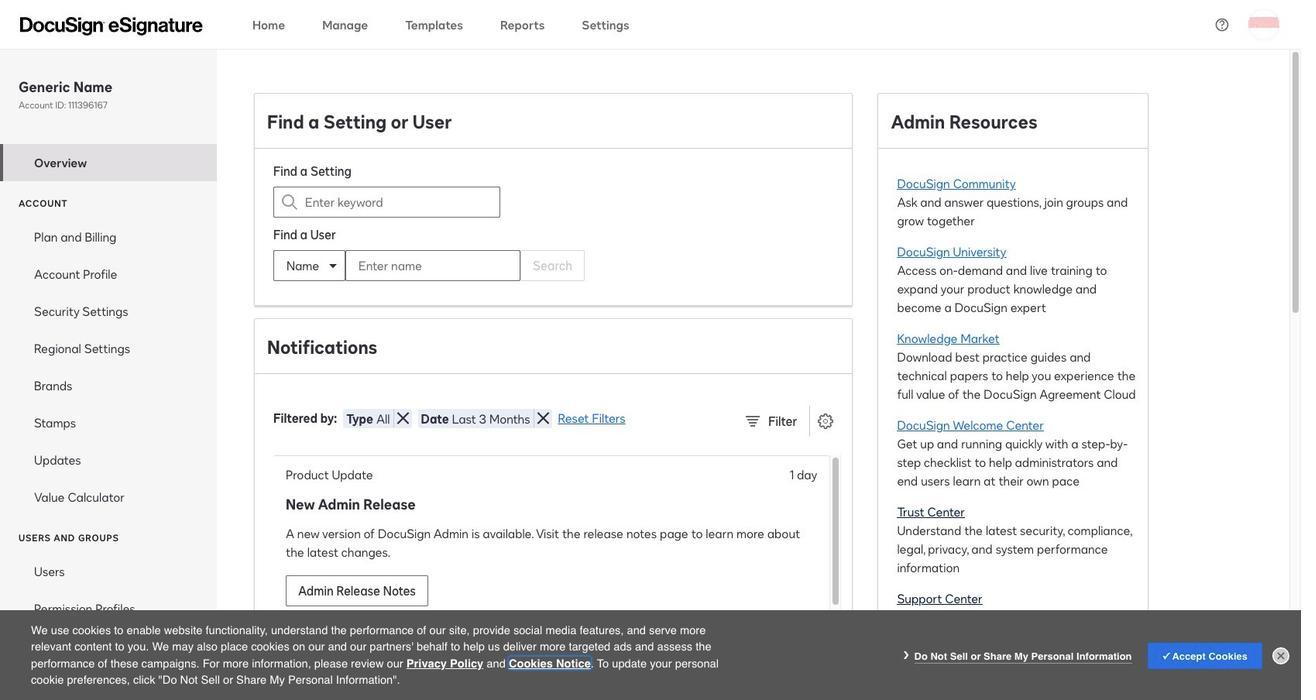 Task type: describe. For each thing, give the bounding box(es) containing it.
your uploaded profile image image
[[1249, 9, 1280, 40]]



Task type: locate. For each thing, give the bounding box(es) containing it.
account element
[[0, 219, 217, 516]]

alert dialog
[[0, 610, 1301, 700]]

Enter keyword text field
[[305, 187, 469, 217]]

docusign image
[[61, 678, 99, 690]]

Enter name text field
[[346, 251, 489, 280]]

users and groups element
[[0, 553, 217, 665]]

docusign admin image
[[20, 17, 203, 35]]



